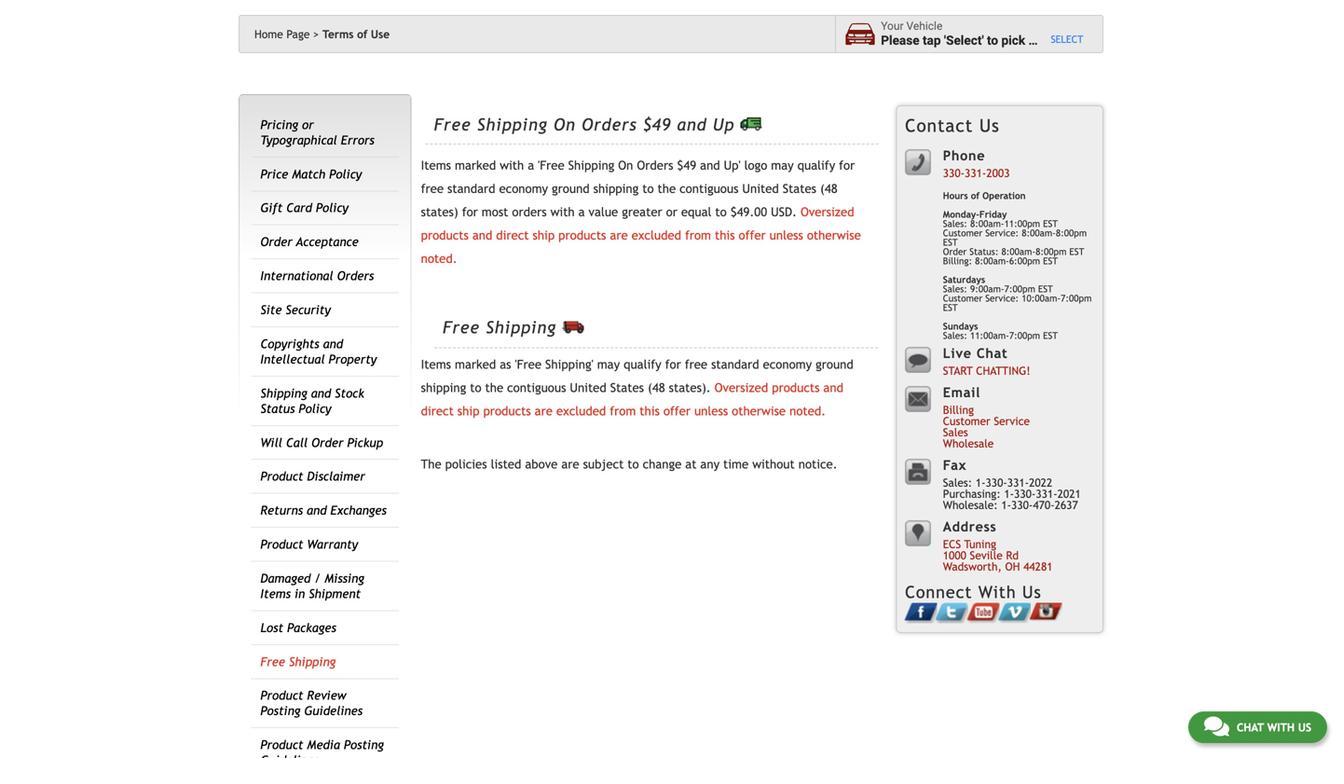 Task type: locate. For each thing, give the bounding box(es) containing it.
from down equal
[[685, 228, 711, 243]]

site security link
[[260, 303, 331, 317]]

ship down orders
[[533, 228, 555, 243]]

1 oversized products and direct ship products are excluded from this offer unless otherwise noted. from the top
[[421, 205, 861, 266]]

of left use
[[357, 28, 368, 41]]

change
[[643, 457, 682, 472]]

and inside shipping and stock status policy
[[311, 386, 331, 400]]

product down free shipping link
[[260, 688, 303, 703]]

2 horizontal spatial with
[[1268, 721, 1295, 734]]

shipping inside shipping and stock status policy
[[260, 386, 307, 400]]

offer for free shipping on orders $49 and up
[[739, 228, 766, 243]]

0 vertical spatial or
[[302, 117, 314, 132]]

0 vertical spatial offer
[[739, 228, 766, 243]]

2 vertical spatial policy
[[299, 401, 331, 416]]

guidelines down the media
[[260, 753, 319, 758]]

seville
[[970, 549, 1003, 562]]

items left as
[[421, 357, 451, 372]]

items for free shipping
[[421, 357, 451, 372]]

the inside items marked as 'free shipping' may qualify for free standard economy ground shipping to the contiguous united states (48 states).
[[485, 381, 504, 395]]

1 horizontal spatial states
[[783, 181, 817, 196]]

2 horizontal spatial 331-
[[1036, 487, 1058, 500]]

economy inside items marked with a 'free shipping on orders $49 and up' logo may qualify for free standard economy ground shipping to the contiguous united states (48 states) for most orders with a value greater or equal to $49.00 usd.
[[499, 181, 548, 196]]

items
[[421, 158, 451, 173], [421, 357, 451, 372], [260, 586, 291, 601]]

united inside items marked as 'free shipping' may qualify for free standard economy ground shipping to the contiguous united states (48 states).
[[570, 381, 607, 395]]

0 vertical spatial unless
[[770, 228, 804, 243]]

1 vertical spatial items
[[421, 357, 451, 372]]

sales: down fax
[[943, 476, 973, 489]]

1 horizontal spatial us
[[1023, 582, 1042, 602]]

sales: down billing:
[[943, 283, 968, 294]]

product for product warranty
[[260, 537, 303, 552]]

product inside product media posting guidelines
[[260, 738, 303, 752]]

direct for free shipping
[[421, 404, 454, 418]]

0 horizontal spatial otherwise
[[732, 404, 786, 418]]

product review posting guidelines
[[260, 688, 363, 718]]

330- up wholesale:
[[986, 476, 1008, 489]]

standard inside items marked as 'free shipping' may qualify for free standard economy ground shipping to the contiguous united states (48 states).
[[711, 357, 759, 372]]

1 vertical spatial ground
[[816, 357, 854, 372]]

4 product from the top
[[260, 738, 303, 752]]

warranty
[[307, 537, 358, 552]]

to left change
[[628, 457, 639, 472]]

11:00pm
[[1005, 218, 1041, 229]]

guidelines inside product media posting guidelines
[[260, 753, 319, 758]]

billing:
[[943, 255, 973, 266]]

0 horizontal spatial 331-
[[965, 166, 987, 179]]

0 horizontal spatial free
[[421, 181, 444, 196]]

without
[[753, 457, 795, 472]]

errors
[[341, 133, 375, 147]]

product up returns
[[260, 469, 303, 484]]

gift card policy
[[260, 201, 349, 215]]

at
[[686, 457, 697, 472]]

0 vertical spatial on
[[554, 115, 576, 134]]

44281
[[1024, 560, 1053, 573]]

may inside items marked as 'free shipping' may qualify for free standard economy ground shipping to the contiguous united states (48 states).
[[597, 357, 620, 372]]

9:00am-
[[971, 283, 1005, 294]]

damaged
[[260, 571, 311, 585]]

are down value
[[610, 228, 628, 243]]

typographical
[[260, 133, 337, 147]]

oversized products and direct ship products are excluded from this offer unless otherwise noted. for free shipping
[[421, 381, 844, 418]]

united down logo
[[743, 181, 779, 196]]

to inside items marked as 'free shipping' may qualify for free standard economy ground shipping to the contiguous united states (48 states).
[[470, 381, 482, 395]]

free for items marked with a 'free shipping on orders $49 and up' logo may qualify for free standard economy ground shipping to the contiguous united states (48 states) for most orders with a value greater or equal to $49.00 usd.
[[434, 115, 471, 134]]

330-331-2003 link
[[943, 166, 1010, 179]]

1 vertical spatial marked
[[455, 357, 496, 372]]

8:00pm
[[1056, 227, 1087, 238], [1036, 246, 1067, 257]]

1 vertical spatial states
[[610, 381, 644, 395]]

1 vertical spatial 'free
[[515, 357, 542, 372]]

the up greater
[[658, 181, 676, 196]]

0 vertical spatial noted.
[[421, 251, 457, 266]]

from for free shipping
[[610, 404, 636, 418]]

shipping down packages
[[289, 654, 336, 669]]

products down value
[[559, 228, 606, 243]]

0 horizontal spatial chat
[[977, 345, 1008, 361]]

2003
[[987, 166, 1010, 179]]

items inside damaged / missing items in shipment
[[260, 586, 291, 601]]

free up states)
[[421, 181, 444, 196]]

1 horizontal spatial contiguous
[[680, 181, 739, 196]]

operation
[[983, 190, 1026, 201]]

damaged / missing items in shipment
[[260, 571, 364, 601]]

the
[[421, 457, 442, 472]]

1 vertical spatial otherwise
[[732, 404, 786, 418]]

noted.
[[421, 251, 457, 266], [790, 404, 826, 418]]

1 vertical spatial offer
[[664, 404, 691, 418]]

1 vertical spatial orders
[[637, 158, 674, 173]]

est
[[1043, 218, 1058, 229], [943, 237, 958, 247], [1070, 246, 1085, 257], [1043, 255, 1058, 266], [1039, 283, 1053, 294], [943, 302, 958, 313], [1043, 330, 1058, 341]]

order down gift
[[260, 235, 292, 249]]

us down 44281
[[1023, 582, 1042, 602]]

posting for product media posting guidelines
[[344, 738, 384, 752]]

1 vertical spatial of
[[971, 190, 980, 201]]

331- inside phone 330-331-2003
[[965, 166, 987, 179]]

otherwise for free shipping
[[732, 404, 786, 418]]

'free up orders
[[538, 158, 565, 173]]

policy down errors
[[329, 167, 362, 181]]

qualify right logo
[[798, 158, 836, 173]]

0 horizontal spatial with
[[500, 158, 524, 173]]

0 vertical spatial oversized
[[801, 205, 855, 219]]

1 vertical spatial oversized
[[715, 381, 768, 395]]

shipping inside items marked as 'free shipping' may qualify for free standard economy ground shipping to the contiguous united states (48 states).
[[421, 381, 466, 395]]

330-
[[943, 166, 965, 179], [986, 476, 1008, 489], [1014, 487, 1036, 500], [1012, 498, 1033, 511]]

or left equal
[[666, 205, 678, 219]]

this down $49.00
[[715, 228, 735, 243]]

listed
[[491, 457, 522, 472]]

product inside product review posting guidelines
[[260, 688, 303, 703]]

noted. down states)
[[421, 251, 457, 266]]

us up phone
[[980, 115, 1000, 136]]

a left value
[[579, 205, 585, 219]]

policy up will call order pickup link
[[299, 401, 331, 416]]

united down shipping'
[[570, 381, 607, 395]]

policy for price match policy
[[329, 167, 362, 181]]

1 vertical spatial unless
[[695, 404, 728, 418]]

comments image
[[1204, 715, 1230, 737]]

marked inside items marked as 'free shipping' may qualify for free standard economy ground shipping to the contiguous united states (48 states).
[[455, 357, 496, 372]]

for left the most
[[462, 205, 478, 219]]

0 horizontal spatial shipping
[[421, 381, 466, 395]]

'free right as
[[515, 357, 542, 372]]

lost packages link
[[260, 620, 336, 635]]

0 vertical spatial qualify
[[798, 158, 836, 173]]

ship up policies
[[458, 404, 480, 418]]

may right shipping'
[[597, 357, 620, 372]]

2 marked from the top
[[455, 357, 496, 372]]

policy
[[329, 167, 362, 181], [316, 201, 349, 215], [299, 401, 331, 416]]

0 vertical spatial free
[[434, 115, 471, 134]]

us right comments icon
[[1299, 721, 1312, 734]]

sales
[[943, 425, 969, 439]]

items up states)
[[421, 158, 451, 173]]

0 horizontal spatial (48
[[648, 381, 665, 395]]

are right above
[[562, 457, 580, 472]]

sales: down hours
[[943, 218, 968, 229]]

free shipping down lost packages link
[[260, 654, 336, 669]]

of right hours
[[971, 190, 980, 201]]

1 horizontal spatial order
[[312, 435, 344, 450]]

from for free shipping on orders $49 and up
[[685, 228, 711, 243]]

direct down orders
[[496, 228, 529, 243]]

1 horizontal spatial of
[[971, 190, 980, 201]]

0 horizontal spatial excluded
[[557, 404, 606, 418]]

2 vertical spatial with
[[1268, 721, 1295, 734]]

0 horizontal spatial unless
[[695, 404, 728, 418]]

marked for free shipping on orders $49 and up
[[455, 158, 496, 173]]

1 vertical spatial economy
[[763, 357, 812, 372]]

posting
[[260, 704, 301, 718], [344, 738, 384, 752]]

1 horizontal spatial for
[[665, 357, 681, 372]]

to inside your vehicle please tap 'select' to pick a vehicle
[[987, 33, 999, 48]]

1 vertical spatial with
[[551, 205, 575, 219]]

0 vertical spatial with
[[500, 158, 524, 173]]

stock
[[335, 386, 364, 400]]

0 horizontal spatial or
[[302, 117, 314, 132]]

guidelines down review
[[304, 704, 363, 718]]

8:00pm down 11:00pm
[[1036, 246, 1067, 257]]

contiguous up equal
[[680, 181, 739, 196]]

0 vertical spatial free shipping
[[443, 318, 563, 337]]

$49 left up
[[643, 115, 671, 134]]

start
[[943, 364, 973, 377]]

this for free shipping on orders $49 and up
[[715, 228, 735, 243]]

free
[[421, 181, 444, 196], [685, 357, 708, 372]]

contiguous
[[680, 181, 739, 196], [507, 381, 566, 395]]

marked left as
[[455, 357, 496, 372]]

unless for free shipping on orders $49 and up
[[770, 228, 804, 243]]

chat with us
[[1237, 721, 1312, 734]]

and up property
[[323, 337, 343, 351]]

free for items marked as 'free shipping' may qualify for free standard economy ground shipping to the contiguous united states (48 states).
[[443, 318, 480, 337]]

1 vertical spatial the
[[485, 381, 504, 395]]

service:
[[986, 227, 1019, 238], [986, 293, 1019, 303]]

posting for product review posting guidelines
[[260, 704, 301, 718]]

of inside hours of operation monday-friday sales: 8:00am-11:00pm est customer service: 8:00am-8:00pm est order status: 8:00am-8:00pm est billing: 8:00am-6:00pm est saturdays sales: 9:00am-7:00pm est customer service: 10:00am-7:00pm est sundays sales: 11:00am-7:00pm est
[[971, 190, 980, 201]]

1 horizontal spatial unless
[[770, 228, 804, 243]]

product down returns
[[260, 537, 303, 552]]

2 oversized products and direct ship products are excluded from this offer unless otherwise noted. from the top
[[421, 381, 844, 418]]

free shipping up as
[[443, 318, 563, 337]]

noted. up notice.
[[790, 404, 826, 418]]

product for product media posting guidelines
[[260, 738, 303, 752]]

for right logo
[[839, 158, 855, 173]]

select
[[1051, 33, 1084, 45]]

unless
[[770, 228, 804, 243], [695, 404, 728, 418]]

items inside items marked as 'free shipping' may qualify for free standard economy ground shipping to the contiguous united states (48 states).
[[421, 357, 451, 372]]

1 vertical spatial us
[[1023, 582, 1042, 602]]

0 vertical spatial service:
[[986, 227, 1019, 238]]

match
[[292, 167, 326, 181]]

2 product from the top
[[260, 537, 303, 552]]

marked inside items marked with a 'free shipping on orders $49 and up' logo may qualify for free standard economy ground shipping to the contiguous united states (48 states) for most orders with a value greater or equal to $49.00 usd.
[[455, 158, 496, 173]]

product disclaimer
[[260, 469, 365, 484]]

product media posting guidelines link
[[260, 738, 384, 758]]

home
[[255, 28, 283, 41]]

0 horizontal spatial contiguous
[[507, 381, 566, 395]]

posting inside product review posting guidelines
[[260, 704, 301, 718]]

us for connect
[[1023, 582, 1042, 602]]

price match policy link
[[260, 167, 362, 181]]

chatting!
[[976, 364, 1031, 377]]

posting right the media
[[344, 738, 384, 752]]

service: down friday
[[986, 227, 1019, 238]]

'free inside items marked with a 'free shipping on orders $49 and up' logo may qualify for free standard economy ground shipping to the contiguous united states (48 states) for most orders with a value greater or equal to $49.00 usd.
[[538, 158, 565, 173]]

chat with us link
[[1189, 711, 1328, 743]]

'free inside items marked as 'free shipping' may qualify for free standard economy ground shipping to the contiguous united states (48 states).
[[515, 357, 542, 372]]

are up above
[[535, 404, 553, 418]]

0 vertical spatial $49
[[643, 115, 671, 134]]

pricing or typographical errors
[[260, 117, 375, 147]]

oh
[[1006, 560, 1020, 573]]

policies
[[445, 457, 487, 472]]

products down as
[[483, 404, 531, 418]]

damaged / missing items in shipment link
[[260, 571, 364, 601]]

0 vertical spatial economy
[[499, 181, 548, 196]]

1 horizontal spatial shipping
[[594, 181, 639, 196]]

0 horizontal spatial this
[[640, 404, 660, 418]]

site security
[[260, 303, 331, 317]]

to
[[987, 33, 999, 48], [643, 181, 654, 196], [715, 205, 727, 219], [470, 381, 482, 395], [628, 457, 639, 472]]

1 horizontal spatial (48
[[820, 181, 838, 196]]

otherwise for free shipping on orders $49 and up
[[807, 228, 861, 243]]

1 marked from the top
[[455, 158, 496, 173]]

fax sales: 1-330-331-2022 purchasing: 1-330-331-2021 wholesale: 1-330-470-2637
[[943, 457, 1081, 511]]

1 horizontal spatial on
[[618, 158, 633, 173]]

2 vertical spatial us
[[1299, 721, 1312, 734]]

and left up
[[677, 115, 707, 134]]

orders up items marked with a 'free shipping on orders $49 and up' logo may qualify for free standard economy ground shipping to the contiguous united states (48 states) for most orders with a value greater or equal to $49.00 usd. on the top
[[582, 115, 637, 134]]

0 horizontal spatial from
[[610, 404, 636, 418]]

330- inside phone 330-331-2003
[[943, 166, 965, 179]]

3 customer from the top
[[943, 414, 991, 427]]

home page link
[[255, 28, 319, 41]]

gift card policy link
[[260, 201, 349, 215]]

please
[[881, 33, 920, 48]]

noted. for free shipping on orders $49 and up
[[421, 251, 457, 266]]

0 horizontal spatial $49
[[643, 115, 671, 134]]

from down items marked as 'free shipping' may qualify for free standard economy ground shipping to the contiguous united states (48 states).
[[610, 404, 636, 418]]

call
[[286, 435, 308, 450]]

0 horizontal spatial free shipping
[[260, 654, 336, 669]]

1 vertical spatial $49
[[677, 158, 697, 173]]

product review posting guidelines link
[[260, 688, 363, 718]]

oversized products and direct ship products are excluded from this offer unless otherwise noted. for free shipping on orders $49 and up
[[421, 205, 861, 266]]

are for free shipping
[[535, 404, 553, 418]]

shipping down free shipping on orders $49 and up
[[568, 158, 615, 173]]

united inside items marked with a 'free shipping on orders $49 and up' logo may qualify for free standard economy ground shipping to the contiguous united states (48 states) for most orders with a value greater or equal to $49.00 usd.
[[743, 181, 779, 196]]

0 horizontal spatial standard
[[448, 181, 496, 196]]

'select'
[[944, 33, 984, 48]]

with right comments icon
[[1268, 721, 1295, 734]]

oversized right usd.
[[801, 205, 855, 219]]

3 product from the top
[[260, 688, 303, 703]]

items down damaged
[[260, 586, 291, 601]]

for inside items marked as 'free shipping' may qualify for free standard economy ground shipping to the contiguous united states (48 states).
[[665, 357, 681, 372]]

states inside items marked as 'free shipping' may qualify for free standard economy ground shipping to the contiguous united states (48 states).
[[610, 381, 644, 395]]

for up states).
[[665, 357, 681, 372]]

excluded down shipping'
[[557, 404, 606, 418]]

orders down acceptance
[[337, 269, 374, 283]]

shipping inside items marked with a 'free shipping on orders $49 and up' logo may qualify for free standard economy ground shipping to the contiguous united states (48 states) for most orders with a value greater or equal to $49.00 usd.
[[594, 181, 639, 196]]

1 vertical spatial noted.
[[790, 404, 826, 418]]

ship
[[533, 228, 555, 243], [458, 404, 480, 418]]

qualify
[[798, 158, 836, 173], [624, 357, 662, 372]]

1 horizontal spatial otherwise
[[807, 228, 861, 243]]

excluded
[[632, 228, 682, 243], [557, 404, 606, 418]]

free shipping on orders $49 and up
[[434, 115, 741, 134]]

$49 inside items marked with a 'free shipping on orders $49 and up' logo may qualify for free standard economy ground shipping to the contiguous united states (48 states) for most orders with a value greater or equal to $49.00 usd.
[[677, 158, 697, 173]]

0 horizontal spatial economy
[[499, 181, 548, 196]]

2 horizontal spatial order
[[943, 246, 967, 257]]

posting inside product media posting guidelines
[[344, 738, 384, 752]]

2 vertical spatial are
[[562, 457, 580, 472]]

oversized
[[801, 205, 855, 219], [715, 381, 768, 395]]

0 vertical spatial this
[[715, 228, 735, 243]]

0 vertical spatial (48
[[820, 181, 838, 196]]

2 vertical spatial a
[[579, 205, 585, 219]]

excluded down greater
[[632, 228, 682, 243]]

this down items marked as 'free shipping' may qualify for free standard economy ground shipping to the contiguous united states (48 states).
[[640, 404, 660, 418]]

free up states).
[[685, 357, 708, 372]]

the inside items marked with a 'free shipping on orders $49 and up' logo may qualify for free standard economy ground shipping to the contiguous united states (48 states) for most orders with a value greater or equal to $49.00 usd.
[[658, 181, 676, 196]]

international orders
[[260, 269, 374, 283]]

items marked with a 'free shipping on orders $49 and up' logo may qualify for free standard economy ground shipping to the contiguous united states (48 states) for most orders with a value greater or equal to $49.00 usd.
[[421, 158, 855, 219]]

$49.00
[[731, 205, 767, 219]]

policy right card
[[316, 201, 349, 215]]

may right logo
[[771, 158, 794, 173]]

1 horizontal spatial direct
[[496, 228, 529, 243]]

1 vertical spatial shipping
[[421, 381, 466, 395]]

orders up greater
[[637, 158, 674, 173]]

tap
[[923, 33, 941, 48]]

shipping up value
[[594, 181, 639, 196]]

2 horizontal spatial for
[[839, 158, 855, 173]]

2 vertical spatial customer
[[943, 414, 991, 427]]

8:00am- up 6:00pm
[[1022, 227, 1056, 238]]

copyrights and intellectual property
[[260, 337, 377, 366]]

economy inside items marked as 'free shipping' may qualify for free standard economy ground shipping to the contiguous united states (48 states).
[[763, 357, 812, 372]]

0 horizontal spatial direct
[[421, 404, 454, 418]]

may inside items marked with a 'free shipping on orders $49 and up' logo may qualify for free standard economy ground shipping to the contiguous united states (48 states) for most orders with a value greater or equal to $49.00 usd.
[[771, 158, 794, 173]]

with right orders
[[551, 205, 575, 219]]

0 horizontal spatial are
[[535, 404, 553, 418]]

/
[[315, 571, 321, 585]]

or up typographical
[[302, 117, 314, 132]]

(48 inside items marked as 'free shipping' may qualify for free standard economy ground shipping to the contiguous united states (48 states).
[[648, 381, 665, 395]]

0 vertical spatial states
[[783, 181, 817, 196]]

11:00am-
[[971, 330, 1010, 341]]

items inside items marked with a 'free shipping on orders $49 and up' logo may qualify for free standard economy ground shipping to the contiguous united states (48 states) for most orders with a value greater or equal to $49.00 usd.
[[421, 158, 451, 173]]

this for free shipping
[[640, 404, 660, 418]]

0 horizontal spatial on
[[554, 115, 576, 134]]

1 vertical spatial ship
[[458, 404, 480, 418]]

1 horizontal spatial excluded
[[632, 228, 682, 243]]

1 horizontal spatial united
[[743, 181, 779, 196]]

greater
[[622, 205, 663, 219]]

qualify right shipping'
[[624, 357, 662, 372]]

free inside items marked as 'free shipping' may qualify for free standard economy ground shipping to the contiguous united states (48 states).
[[685, 357, 708, 372]]

guidelines inside product review posting guidelines
[[304, 704, 363, 718]]

1 horizontal spatial chat
[[1237, 721, 1264, 734]]

0 vertical spatial may
[[771, 158, 794, 173]]

0 horizontal spatial qualify
[[624, 357, 662, 372]]

8:00am- up the 9:00am-
[[975, 255, 1010, 266]]

1 vertical spatial excluded
[[557, 404, 606, 418]]

0 vertical spatial excluded
[[632, 228, 682, 243]]

offer down states).
[[664, 404, 691, 418]]

wholesale
[[943, 437, 994, 450]]

copyrights and intellectual property link
[[260, 337, 377, 366]]

8:00pm right 11:00pm
[[1056, 227, 1087, 238]]

1 vertical spatial are
[[535, 404, 553, 418]]

4 sales: from the top
[[943, 476, 973, 489]]

sundays
[[943, 321, 978, 331]]

your vehicle please tap 'select' to pick a vehicle
[[881, 20, 1079, 48]]

chat right comments icon
[[1237, 721, 1264, 734]]

2 horizontal spatial are
[[610, 228, 628, 243]]

1 product from the top
[[260, 469, 303, 484]]

contiguous down as
[[507, 381, 566, 395]]

1- right wholesale:
[[1002, 498, 1012, 511]]

chat
[[977, 345, 1008, 361], [1237, 721, 1264, 734]]

0 horizontal spatial order
[[260, 235, 292, 249]]

1 vertical spatial contiguous
[[507, 381, 566, 395]]

a right the pick
[[1029, 33, 1036, 48]]

7:00pm right the 9:00am-
[[1061, 293, 1092, 303]]

and left up'
[[700, 158, 720, 173]]

policy inside shipping and stock status policy
[[299, 401, 331, 416]]

pickup
[[347, 435, 383, 450]]

customer inside email billing customer service sales wholesale
[[943, 414, 991, 427]]

1 horizontal spatial may
[[771, 158, 794, 173]]

unless for free shipping
[[695, 404, 728, 418]]

standard inside items marked with a 'free shipping on orders $49 and up' logo may qualify for free standard economy ground shipping to the contiguous united states (48 states) for most orders with a value greater or equal to $49.00 usd.
[[448, 181, 496, 196]]

0 vertical spatial marked
[[455, 158, 496, 173]]

guidelines
[[304, 704, 363, 718], [260, 753, 319, 758]]

1 vertical spatial united
[[570, 381, 607, 395]]

direct
[[496, 228, 529, 243], [421, 404, 454, 418]]

0 vertical spatial the
[[658, 181, 676, 196]]

the down as
[[485, 381, 504, 395]]

intellectual
[[260, 352, 325, 366]]

330- down phone
[[943, 166, 965, 179]]

to up policies
[[470, 381, 482, 395]]

copyrights
[[260, 337, 319, 351]]

0 vertical spatial otherwise
[[807, 228, 861, 243]]

0 horizontal spatial posting
[[260, 704, 301, 718]]

and left stock
[[311, 386, 331, 400]]

connect with us
[[905, 582, 1042, 602]]

2 customer from the top
[[943, 293, 983, 303]]

posting down free shipping link
[[260, 704, 301, 718]]



Task type: describe. For each thing, give the bounding box(es) containing it.
excluded for free shipping on orders $49 and up
[[632, 228, 682, 243]]

product warranty
[[260, 537, 358, 552]]

and inside items marked with a 'free shipping on orders $49 and up' logo may qualify for free standard economy ground shipping to the contiguous united states (48 states) for most orders with a value greater or equal to $49.00 usd.
[[700, 158, 720, 173]]

equal
[[681, 205, 712, 219]]

will call order pickup link
[[260, 435, 383, 450]]

most
[[482, 205, 509, 219]]

connect
[[905, 582, 973, 602]]

7:00pm down 6:00pm
[[1005, 283, 1036, 294]]

price
[[260, 167, 288, 181]]

will
[[260, 435, 282, 450]]

1000
[[943, 549, 967, 562]]

2021
[[1058, 487, 1081, 500]]

2 vertical spatial orders
[[337, 269, 374, 283]]

0 vertical spatial orders
[[582, 115, 637, 134]]

oversized for free shipping on orders $49 and up
[[801, 205, 855, 219]]

pricing or typographical errors link
[[260, 117, 375, 147]]

(48 inside items marked with a 'free shipping on orders $49 and up' logo may qualify for free standard economy ground shipping to the contiguous united states (48 states) for most orders with a value greater or equal to $49.00 usd.
[[820, 181, 838, 196]]

status:
[[970, 246, 999, 257]]

shipping inside items marked with a 'free shipping on orders $49 and up' logo may qualify for free standard economy ground shipping to the contiguous united states (48 states) for most orders with a value greater or equal to $49.00 usd.
[[568, 158, 615, 173]]

guidelines for media
[[260, 753, 319, 758]]

phone 330-331-2003
[[943, 148, 1010, 179]]

ship for free shipping
[[458, 404, 480, 418]]

subject
[[583, 457, 624, 472]]

products up notice.
[[772, 381, 820, 395]]

orders
[[512, 205, 547, 219]]

ground inside items marked as 'free shipping' may qualify for free standard economy ground shipping to the contiguous united states (48 states).
[[816, 357, 854, 372]]

your
[[881, 20, 904, 33]]

address
[[943, 519, 997, 534]]

product for product review posting guidelines
[[260, 688, 303, 703]]

usd.
[[771, 205, 797, 219]]

1 horizontal spatial free shipping
[[443, 318, 563, 337]]

acceptance
[[296, 235, 359, 249]]

free shipping image
[[741, 118, 762, 131]]

10:00am-
[[1022, 293, 1061, 303]]

8:00am- down 11:00pm
[[1002, 246, 1036, 257]]

fax
[[943, 457, 967, 473]]

0 horizontal spatial us
[[980, 115, 1000, 136]]

us for chat
[[1299, 721, 1312, 734]]

2022
[[1029, 476, 1053, 489]]

qualify inside items marked as 'free shipping' may qualify for free standard economy ground shipping to the contiguous united states (48 states).
[[624, 357, 662, 372]]

security
[[286, 303, 331, 317]]

up
[[713, 115, 735, 134]]

1 vertical spatial free shipping
[[260, 654, 336, 669]]

pick
[[1002, 33, 1026, 48]]

pricing
[[260, 117, 298, 132]]

1 service: from the top
[[986, 227, 1019, 238]]

are for free shipping on orders $49 and up
[[610, 228, 628, 243]]

purchasing:
[[943, 487, 1001, 500]]

offer for free shipping
[[664, 404, 691, 418]]

states inside items marked with a 'free shipping on orders $49 and up' logo may qualify for free standard economy ground shipping to the contiguous united states (48 states) for most orders with a value greater or equal to $49.00 usd.
[[783, 181, 817, 196]]

packages
[[287, 620, 336, 635]]

and inside copyrights and intellectual property
[[323, 337, 343, 351]]

hours
[[943, 190, 968, 201]]

on inside items marked with a 'free shipping on orders $49 and up' logo may qualify for free standard economy ground shipping to the contiguous united states (48 states) for most orders with a value greater or equal to $49.00 usd.
[[618, 158, 633, 173]]

to right equal
[[715, 205, 727, 219]]

0 vertical spatial 8:00pm
[[1056, 227, 1087, 238]]

1 horizontal spatial are
[[562, 457, 580, 472]]

logo
[[745, 158, 768, 173]]

contact us
[[905, 115, 1000, 136]]

chat inside live chat start chatting!
[[977, 345, 1008, 361]]

of for hours
[[971, 190, 980, 201]]

terms of use
[[323, 28, 390, 41]]

oversized for free shipping
[[715, 381, 768, 395]]

3 sales: from the top
[[943, 330, 968, 341]]

contact
[[905, 115, 974, 136]]

live
[[943, 345, 972, 361]]

qualify inside items marked with a 'free shipping on orders $49 and up' logo may qualify for free standard economy ground shipping to the contiguous united states (48 states) for most orders with a value greater or equal to $49.00 usd.
[[798, 158, 836, 173]]

guidelines for review
[[304, 704, 363, 718]]

hours of operation monday-friday sales: 8:00am-11:00pm est customer service: 8:00am-8:00pm est order status: 8:00am-8:00pm est billing: 8:00am-6:00pm est saturdays sales: 9:00am-7:00pm est customer service: 10:00am-7:00pm est sundays sales: 11:00am-7:00pm est
[[943, 190, 1092, 341]]

page
[[287, 28, 310, 41]]

ship for free shipping on orders $49 and up
[[533, 228, 555, 243]]

ecs
[[943, 537, 961, 550]]

to up greater
[[643, 181, 654, 196]]

and down the most
[[473, 228, 493, 243]]

or inside items marked with a 'free shipping on orders $49 and up' logo may qualify for free standard economy ground shipping to the contiguous united states (48 states) for most orders with a value greater or equal to $49.00 usd.
[[666, 205, 678, 219]]

1 horizontal spatial a
[[579, 205, 585, 219]]

home page
[[255, 28, 310, 41]]

330- down 2022
[[1012, 498, 1033, 511]]

2 vertical spatial free
[[260, 654, 285, 669]]

330- left the 2637
[[1014, 487, 1036, 500]]

a inside your vehicle please tap 'select' to pick a vehicle
[[1029, 33, 1036, 48]]

shipping up as
[[486, 318, 557, 337]]

items for free shipping on orders $49 and up
[[421, 158, 451, 173]]

1- left 2022
[[1004, 487, 1014, 500]]

items marked as 'free shipping' may qualify for free standard economy ground shipping to the contiguous united states (48 states).
[[421, 357, 854, 395]]

1- up wholesale:
[[976, 476, 986, 489]]

of for terms
[[357, 28, 368, 41]]

1 horizontal spatial 331-
[[1008, 476, 1029, 489]]

address ecs tuning 1000 seville rd wadsworth, oh 44281
[[943, 519, 1053, 573]]

2 sales: from the top
[[943, 283, 968, 294]]

8:00am- up status:
[[971, 218, 1005, 229]]

products down states)
[[421, 228, 469, 243]]

lost
[[260, 620, 283, 635]]

as
[[500, 357, 511, 372]]

noted. for free shipping
[[790, 404, 826, 418]]

property
[[329, 352, 377, 366]]

policy for gift card policy
[[316, 201, 349, 215]]

friday
[[980, 209, 1007, 220]]

2 service: from the top
[[986, 293, 1019, 303]]

0 horizontal spatial a
[[528, 158, 534, 173]]

value
[[589, 205, 618, 219]]

billing
[[943, 403, 974, 416]]

states).
[[669, 381, 711, 395]]

live chat start chatting!
[[943, 345, 1031, 377]]

international
[[260, 269, 333, 283]]

will call order pickup
[[260, 435, 383, 450]]

sales: inside fax sales: 1-330-331-2022 purchasing: 1-330-331-2021 wholesale: 1-330-470-2637
[[943, 476, 973, 489]]

free shipping eligible image
[[563, 320, 584, 334]]

lost packages
[[260, 620, 336, 635]]

orders inside items marked with a 'free shipping on orders $49 and up' logo may qualify for free standard economy ground shipping to the contiguous united states (48 states) for most orders with a value greater or equal to $49.00 usd.
[[637, 158, 674, 173]]

and up notice.
[[824, 381, 844, 395]]

7:00pm down 10:00am-
[[1010, 330, 1041, 341]]

and down product disclaimer
[[307, 503, 327, 518]]

any
[[701, 457, 720, 472]]

free shipping link
[[260, 654, 336, 669]]

1 vertical spatial 8:00pm
[[1036, 246, 1067, 257]]

contiguous inside items marked with a 'free shipping on orders $49 and up' logo may qualify for free standard economy ground shipping to the contiguous united states (48 states) for most orders with a value greater or equal to $49.00 usd.
[[680, 181, 739, 196]]

shipping up orders
[[477, 115, 548, 134]]

up'
[[724, 158, 741, 173]]

price match policy
[[260, 167, 362, 181]]

order acceptance link
[[260, 235, 359, 249]]

service
[[994, 414, 1030, 427]]

terms
[[323, 28, 354, 41]]

0 vertical spatial for
[[839, 158, 855, 173]]

direct for free shipping on orders $49 and up
[[496, 228, 529, 243]]

tuning
[[965, 537, 997, 550]]

wholesale:
[[943, 498, 998, 511]]

shipment
[[309, 586, 361, 601]]

contiguous inside items marked as 'free shipping' may qualify for free standard economy ground shipping to the contiguous united states (48 states).
[[507, 381, 566, 395]]

review
[[307, 688, 346, 703]]

order inside hours of operation monday-friday sales: 8:00am-11:00pm est customer service: 8:00am-8:00pm est order status: 8:00am-8:00pm est billing: 8:00am-6:00pm est saturdays sales: 9:00am-7:00pm est customer service: 10:00am-7:00pm est sundays sales: 11:00am-7:00pm est
[[943, 246, 967, 257]]

media
[[307, 738, 340, 752]]

monday-
[[943, 209, 980, 220]]

marked for free shipping
[[455, 357, 496, 372]]

vehicle
[[1039, 33, 1079, 48]]

1 customer from the top
[[943, 227, 983, 238]]

sales link
[[943, 425, 969, 439]]

exchanges
[[331, 503, 387, 518]]

in
[[295, 586, 305, 601]]

excluded for free shipping
[[557, 404, 606, 418]]

ground inside items marked with a 'free shipping on orders $49 and up' logo may qualify for free standard economy ground shipping to the contiguous united states (48 states) for most orders with a value greater or equal to $49.00 usd.
[[552, 181, 590, 196]]

select link
[[1051, 33, 1084, 46]]

wholesale link
[[943, 437, 994, 450]]

start chatting! link
[[943, 364, 1031, 377]]

product for product disclaimer
[[260, 469, 303, 484]]

product media posting guidelines
[[260, 738, 384, 758]]

free inside items marked with a 'free shipping on orders $49 and up' logo may qualify for free standard economy ground shipping to the contiguous united states (48 states) for most orders with a value greater or equal to $49.00 usd.
[[421, 181, 444, 196]]

1 vertical spatial for
[[462, 205, 478, 219]]

product disclaimer link
[[260, 469, 365, 484]]

or inside pricing or typographical errors
[[302, 117, 314, 132]]

1 sales: from the top
[[943, 218, 968, 229]]



Task type: vqa. For each thing, say whether or not it's contained in the screenshot.
Up To 78% Off Tool Clearance! image
no



